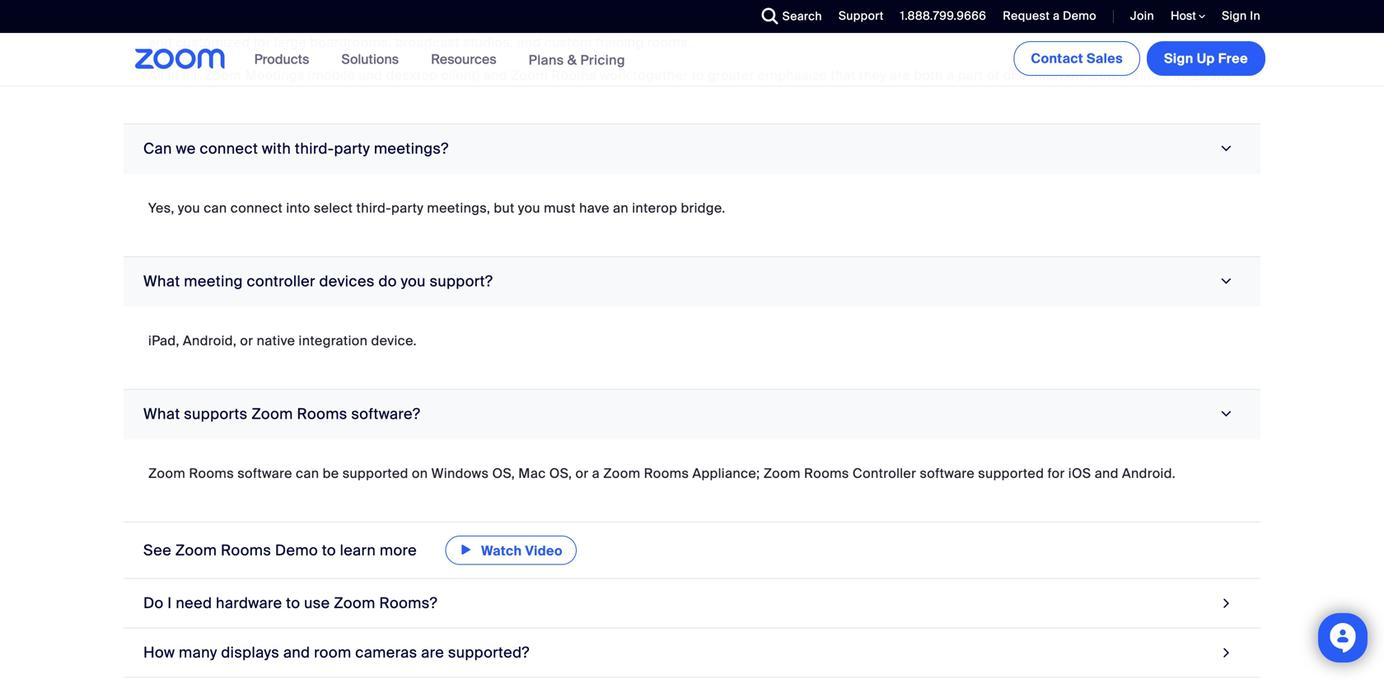 Task type: vqa. For each thing, say whether or not it's contained in the screenshot.
1st SOFTWARE from the right
yes



Task type: describe. For each thing, give the bounding box(es) containing it.
need
[[176, 594, 212, 613]]

room
[[314, 643, 352, 662]]

banner containing contact sales
[[115, 33, 1269, 87]]

supported?
[[448, 643, 530, 662]]

of
[[987, 67, 1000, 84]]

do
[[379, 272, 397, 291]]

displays
[[221, 643, 280, 662]]

0 horizontal spatial can
[[204, 199, 227, 217]]

part
[[958, 67, 984, 84]]

right image for can we connect with third-party meetings?
[[1216, 141, 1238, 156]]

hardware
[[216, 594, 282, 613]]

right image for what supports zoom rooms software?
[[1216, 407, 1238, 422]]

all in all, zoom meetings (mobile and desktop client) and zoom rooms work together to greater emphasize that they are both a part of one interconnected platform, zoom.
[[148, 67, 1234, 84]]

1 supported from the left
[[343, 465, 409, 482]]

host button
[[1171, 8, 1206, 24]]

and inside 'dropdown button'
[[283, 643, 310, 662]]

i
[[168, 594, 172, 613]]

1 os, from the left
[[492, 465, 515, 482]]

one
[[1003, 67, 1028, 84]]

work
[[600, 67, 630, 84]]

appliance;
[[693, 465, 760, 482]]

pricing
[[581, 51, 625, 69]]

emphasize
[[758, 67, 828, 84]]

third- inside dropdown button
[[295, 139, 334, 158]]

into
[[286, 199, 310, 217]]

and right the (mobile
[[359, 67, 383, 84]]

plans & pricing
[[529, 51, 625, 69]]

what meeting controller devices do you support? button
[[124, 257, 1261, 307]]

device.
[[371, 332, 417, 349]]

2 software from the left
[[920, 465, 975, 482]]

with
[[262, 139, 291, 158]]

search button
[[750, 0, 827, 33]]

products
[[254, 51, 309, 68]]

supports
[[184, 405, 248, 424]]

have
[[579, 199, 610, 217]]

search
[[783, 9, 822, 24]]

2 horizontal spatial you
[[518, 199, 541, 217]]

but
[[494, 199, 515, 217]]

we
[[176, 139, 196, 158]]

meetings,
[[427, 199, 491, 217]]

that
[[831, 67, 856, 84]]

be
[[323, 465, 339, 482]]

sales
[[1087, 50, 1123, 67]]

an
[[613, 199, 629, 217]]

platform,
[[1132, 67, 1189, 84]]

see
[[143, 541, 171, 560]]

to for more
[[322, 541, 336, 560]]

all,
[[183, 67, 201, 84]]

0 horizontal spatial you
[[178, 199, 200, 217]]

right image for what meeting controller devices do you support?
[[1216, 274, 1238, 289]]

watch video link
[[446, 536, 577, 565]]

join
[[1131, 8, 1155, 23]]

sign for sign in
[[1222, 8, 1247, 23]]

1 horizontal spatial a
[[947, 67, 955, 84]]

software?
[[351, 405, 421, 424]]

product information navigation
[[242, 33, 638, 87]]

sign in
[[1222, 8, 1261, 23]]

how many displays and room cameras are supported?
[[143, 643, 530, 662]]

meetings
[[245, 67, 305, 84]]

support?
[[430, 272, 493, 291]]

what supports zoom rooms software? button
[[124, 390, 1261, 439]]

1.888.799.9666
[[901, 8, 987, 23]]

watch
[[481, 542, 522, 560]]

1 vertical spatial connect
[[231, 199, 283, 217]]

for
[[1048, 465, 1065, 482]]

connect inside dropdown button
[[200, 139, 258, 158]]

2 vertical spatial a
[[592, 465, 600, 482]]

interconnected
[[1031, 67, 1128, 84]]

2 supported from the left
[[978, 465, 1044, 482]]

party inside dropdown button
[[334, 139, 370, 158]]

ios
[[1069, 465, 1092, 482]]

&
[[568, 51, 577, 69]]

android.
[[1122, 465, 1176, 482]]

in
[[1250, 8, 1261, 23]]

and right client)
[[484, 67, 508, 84]]

0 vertical spatial to
[[692, 67, 705, 84]]

contact
[[1031, 50, 1084, 67]]

android,
[[183, 332, 237, 349]]

right image for how many displays and room cameras are supported?
[[1219, 642, 1235, 664]]

host
[[1171, 8, 1199, 23]]

see zoom rooms demo to learn more
[[143, 541, 421, 560]]

rooms up hardware
[[221, 541, 271, 560]]

0 vertical spatial are
[[890, 67, 911, 84]]

1 horizontal spatial third-
[[356, 199, 392, 217]]

request
[[1003, 8, 1050, 23]]

and right ios
[[1095, 465, 1119, 482]]

cameras
[[355, 643, 417, 662]]

sign up free button
[[1147, 41, 1266, 76]]

rooms?
[[379, 594, 438, 613]]

client)
[[441, 67, 480, 84]]



Task type: locate. For each thing, give the bounding box(es) containing it.
native
[[257, 332, 295, 349]]

third-
[[295, 139, 334, 158], [356, 199, 392, 217]]

1 horizontal spatial supported
[[978, 465, 1044, 482]]

you right but
[[518, 199, 541, 217]]

contact sales link
[[1014, 41, 1141, 76]]

how many displays and room cameras are supported? button
[[124, 628, 1261, 678]]

supported left on
[[343, 465, 409, 482]]

1 software from the left
[[238, 465, 292, 482]]

party left meetings?
[[334, 139, 370, 158]]

party
[[334, 139, 370, 158], [392, 199, 424, 217]]

free
[[1219, 50, 1249, 67]]

banner
[[115, 33, 1269, 87]]

os,
[[492, 465, 515, 482], [549, 465, 572, 482]]

party left "meetings,"
[[392, 199, 424, 217]]

1 vertical spatial a
[[947, 67, 955, 84]]

and
[[359, 67, 383, 84], [484, 67, 508, 84], [1095, 465, 1119, 482], [283, 643, 310, 662]]

0 horizontal spatial os,
[[492, 465, 515, 482]]

rooms inside dropdown button
[[297, 405, 348, 424]]

meetings?
[[374, 139, 449, 158]]

you right yes,
[[178, 199, 200, 217]]

up
[[1197, 50, 1215, 67]]

rooms left appliance;
[[644, 465, 689, 482]]

0 horizontal spatial are
[[421, 643, 444, 662]]

sign up free
[[1165, 50, 1249, 67]]

supported left for on the right bottom of page
[[978, 465, 1044, 482]]

2 horizontal spatial to
[[692, 67, 705, 84]]

ipad, android, or native integration device.
[[148, 332, 417, 349]]

what for what supports zoom rooms software?
[[143, 405, 180, 424]]

0 horizontal spatial a
[[592, 465, 600, 482]]

to left greater
[[692, 67, 705, 84]]

os, right mac
[[549, 465, 572, 482]]

third- right with
[[295, 139, 334, 158]]

a right mac
[[592, 465, 600, 482]]

0 vertical spatial a
[[1053, 8, 1060, 23]]

controller
[[853, 465, 917, 482]]

video
[[525, 542, 563, 560]]

right image
[[1216, 141, 1238, 156], [1216, 407, 1238, 422], [1219, 592, 1235, 614]]

right image
[[1216, 274, 1238, 289], [1219, 642, 1235, 664]]

right image inside can we connect with third-party meetings? dropdown button
[[1216, 141, 1238, 156]]

request a demo
[[1003, 8, 1097, 23]]

windows
[[432, 465, 489, 482]]

do i need hardware to use zoom rooms? button
[[124, 579, 1261, 628]]

select
[[314, 199, 353, 217]]

0 horizontal spatial demo
[[275, 541, 318, 560]]

0 horizontal spatial third-
[[295, 139, 334, 158]]

yes, you can connect into select third-party meetings, but you must have an interop bridge.
[[148, 199, 726, 217]]

what meeting controller devices do you support?
[[143, 272, 493, 291]]

how
[[143, 643, 175, 662]]

1 horizontal spatial sign
[[1222, 8, 1247, 23]]

rooms down the supports
[[189, 465, 234, 482]]

zoom logo image
[[135, 49, 225, 69]]

right image inside do i need hardware to use zoom rooms? dropdown button
[[1219, 592, 1235, 614]]

sign left in
[[1222, 8, 1247, 23]]

1 horizontal spatial to
[[322, 541, 336, 560]]

1 vertical spatial to
[[322, 541, 336, 560]]

right image inside how many displays and room cameras are supported? 'dropdown button'
[[1219, 642, 1235, 664]]

1 vertical spatial demo
[[275, 541, 318, 560]]

play image
[[460, 540, 473, 560]]

1 horizontal spatial can
[[296, 465, 319, 482]]

sign left up
[[1165, 50, 1194, 67]]

demo
[[1063, 8, 1097, 23], [275, 541, 318, 560]]

can we connect with third-party meetings?
[[143, 139, 449, 158]]

1 horizontal spatial software
[[920, 465, 975, 482]]

join link
[[1118, 0, 1159, 33], [1131, 8, 1155, 23]]

2 vertical spatial to
[[286, 594, 300, 613]]

1 horizontal spatial party
[[392, 199, 424, 217]]

can right yes,
[[204, 199, 227, 217]]

they
[[860, 67, 887, 84]]

rooms left work
[[552, 67, 597, 84]]

to for zoom
[[286, 594, 300, 613]]

to
[[692, 67, 705, 84], [322, 541, 336, 560], [286, 594, 300, 613]]

sign inside button
[[1165, 50, 1194, 67]]

1 vertical spatial party
[[392, 199, 424, 217]]

a right the request
[[1053, 8, 1060, 23]]

contact sales
[[1031, 50, 1123, 67]]

1 vertical spatial are
[[421, 643, 444, 662]]

yes,
[[148, 199, 174, 217]]

meetings navigation
[[1011, 33, 1269, 79]]

plans
[[529, 51, 564, 69]]

(mobile
[[308, 67, 355, 84]]

1 vertical spatial sign
[[1165, 50, 1194, 67]]

rooms left controller
[[804, 465, 849, 482]]

join link left "host"
[[1118, 0, 1159, 33]]

1 vertical spatial third-
[[356, 199, 392, 217]]

rooms
[[552, 67, 597, 84], [297, 405, 348, 424], [189, 465, 234, 482], [644, 465, 689, 482], [804, 465, 849, 482], [221, 541, 271, 560]]

demo up contact sales 'link'
[[1063, 8, 1097, 23]]

zoom rooms software can be supported on windows os, mac os, or a zoom rooms appliance; zoom rooms controller software supported for ios and android.
[[148, 465, 1176, 482]]

ipad,
[[148, 332, 180, 349]]

are inside 'dropdown button'
[[421, 643, 444, 662]]

0 vertical spatial third-
[[295, 139, 334, 158]]

meeting
[[184, 272, 243, 291]]

connect
[[200, 139, 258, 158], [231, 199, 283, 217]]

0 horizontal spatial supported
[[343, 465, 409, 482]]

0 horizontal spatial to
[[286, 594, 300, 613]]

connect left into
[[231, 199, 283, 217]]

rooms up be
[[297, 405, 348, 424]]

1.888.799.9666 button
[[888, 0, 991, 33], [901, 8, 987, 23]]

what for what meeting controller devices do you support?
[[143, 272, 180, 291]]

are right they
[[890, 67, 911, 84]]

bridge.
[[681, 199, 726, 217]]

right image inside what supports zoom rooms software? dropdown button
[[1216, 407, 1238, 422]]

you right do
[[401, 272, 426, 291]]

you
[[178, 199, 200, 217], [518, 199, 541, 217], [401, 272, 426, 291]]

what left meeting
[[143, 272, 180, 291]]

0 horizontal spatial or
[[240, 332, 253, 349]]

1 horizontal spatial or
[[576, 465, 589, 482]]

right image inside what meeting controller devices do you support? dropdown button
[[1216, 274, 1238, 289]]

support link
[[827, 0, 888, 33], [839, 8, 884, 23]]

use
[[304, 594, 330, 613]]

what supports zoom rooms software?
[[143, 405, 421, 424]]

1 horizontal spatial os,
[[549, 465, 572, 482]]

and left room on the left bottom
[[283, 643, 310, 662]]

or right mac
[[576, 465, 589, 482]]

or left native
[[240, 332, 253, 349]]

together
[[634, 67, 688, 84]]

can
[[204, 199, 227, 217], [296, 465, 319, 482]]

can
[[143, 139, 172, 158]]

greater
[[708, 67, 754, 84]]

software down what supports zoom rooms software?
[[238, 465, 292, 482]]

you inside dropdown button
[[401, 272, 426, 291]]

connect right we
[[200, 139, 258, 158]]

must
[[544, 199, 576, 217]]

0 horizontal spatial sign
[[1165, 50, 1194, 67]]

1 horizontal spatial you
[[401, 272, 426, 291]]

0 vertical spatial or
[[240, 332, 253, 349]]

0 vertical spatial party
[[334, 139, 370, 158]]

sign for sign up free
[[1165, 50, 1194, 67]]

1 what from the top
[[143, 272, 180, 291]]

can left be
[[296, 465, 319, 482]]

can we connect with third-party meetings? button
[[124, 124, 1261, 174]]

0 vertical spatial right image
[[1216, 274, 1238, 289]]

0 vertical spatial connect
[[200, 139, 258, 158]]

solutions
[[342, 51, 399, 68]]

0 vertical spatial demo
[[1063, 8, 1097, 23]]

to left learn
[[322, 541, 336, 560]]

2 horizontal spatial a
[[1053, 8, 1060, 23]]

support
[[839, 8, 884, 23]]

0 vertical spatial what
[[143, 272, 180, 291]]

1 vertical spatial what
[[143, 405, 180, 424]]

in
[[168, 67, 179, 84]]

zoom
[[204, 67, 241, 84], [511, 67, 548, 84], [252, 405, 293, 424], [148, 465, 186, 482], [603, 465, 641, 482], [764, 465, 801, 482], [175, 541, 217, 560], [334, 594, 376, 613]]

devices
[[319, 272, 375, 291]]

desktop
[[386, 67, 438, 84]]

software right controller
[[920, 465, 975, 482]]

on
[[412, 465, 428, 482]]

0 vertical spatial right image
[[1216, 141, 1238, 156]]

1 vertical spatial or
[[576, 465, 589, 482]]

interop
[[632, 199, 678, 217]]

2 vertical spatial right image
[[1219, 592, 1235, 614]]

third- right the select
[[356, 199, 392, 217]]

to left the "use"
[[286, 594, 300, 613]]

solutions button
[[342, 33, 406, 86]]

0 horizontal spatial software
[[238, 465, 292, 482]]

integration
[[299, 332, 368, 349]]

what left the supports
[[143, 405, 180, 424]]

watch video
[[481, 542, 563, 560]]

both
[[914, 67, 943, 84]]

products button
[[254, 33, 317, 86]]

0 horizontal spatial party
[[334, 139, 370, 158]]

controller
[[247, 272, 316, 291]]

do i need hardware to use zoom rooms?
[[143, 594, 438, 613]]

1 horizontal spatial are
[[890, 67, 911, 84]]

mac
[[519, 465, 546, 482]]

2 os, from the left
[[549, 465, 572, 482]]

to inside dropdown button
[[286, 594, 300, 613]]

demo up do i need hardware to use zoom rooms?
[[275, 541, 318, 560]]

1 vertical spatial can
[[296, 465, 319, 482]]

1 vertical spatial right image
[[1219, 642, 1235, 664]]

a left the part
[[947, 67, 955, 84]]

1 vertical spatial right image
[[1216, 407, 1238, 422]]

are right cameras
[[421, 643, 444, 662]]

0 vertical spatial sign
[[1222, 8, 1247, 23]]

more
[[380, 541, 417, 560]]

os, left mac
[[492, 465, 515, 482]]

0 vertical spatial can
[[204, 199, 227, 217]]

2 what from the top
[[143, 405, 180, 424]]

supported
[[343, 465, 409, 482], [978, 465, 1044, 482]]

join link up meetings navigation
[[1131, 8, 1155, 23]]

1 horizontal spatial demo
[[1063, 8, 1097, 23]]



